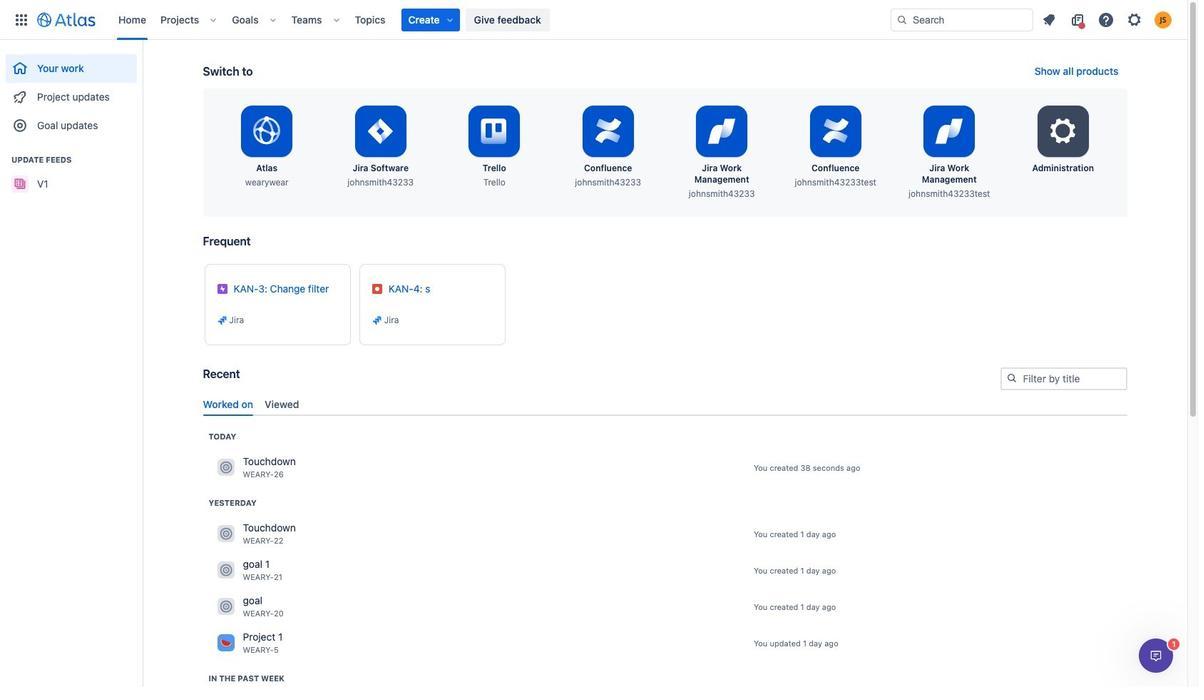 Task type: vqa. For each thing, say whether or not it's contained in the screenshot.
Open Intercom Messenger icon on the bottom right of page
no



Task type: describe. For each thing, give the bounding box(es) containing it.
switch to... image
[[13, 11, 30, 28]]

2 heading from the top
[[209, 497, 257, 509]]

2 townsquare image from the top
[[217, 562, 234, 579]]

settings image
[[1047, 114, 1081, 148]]

settings image
[[1127, 11, 1144, 28]]

2 group from the top
[[6, 140, 137, 203]]

3 heading from the top
[[209, 673, 285, 684]]

Search field
[[891, 8, 1034, 31]]



Task type: locate. For each thing, give the bounding box(es) containing it.
jira image
[[217, 315, 228, 326], [372, 315, 383, 326], [372, 315, 383, 326]]

account image
[[1155, 11, 1173, 28]]

search image
[[897, 14, 908, 25]]

None search field
[[891, 8, 1034, 31]]

3 townsquare image from the top
[[217, 598, 234, 615]]

top element
[[9, 0, 891, 40]]

help image
[[1098, 11, 1115, 28]]

1 heading from the top
[[209, 431, 236, 442]]

tab list
[[197, 392, 1134, 416]]

1 group from the top
[[6, 40, 137, 144]]

notifications image
[[1041, 11, 1058, 28]]

search image
[[1007, 373, 1018, 384]]

banner
[[0, 0, 1188, 40]]

heading
[[209, 431, 236, 442], [209, 497, 257, 509], [209, 673, 285, 684]]

group
[[6, 40, 137, 144], [6, 140, 137, 203]]

4 townsquare image from the top
[[217, 635, 234, 652]]

jira image
[[217, 315, 228, 326]]

dialog
[[1140, 639, 1174, 673]]

0 vertical spatial heading
[[209, 431, 236, 442]]

1 townsquare image from the top
[[217, 459, 234, 476]]

Filter by title field
[[1002, 369, 1126, 389]]

townsquare image
[[217, 459, 234, 476], [217, 562, 234, 579], [217, 598, 234, 615], [217, 635, 234, 652]]

2 vertical spatial heading
[[209, 673, 285, 684]]

1 vertical spatial heading
[[209, 497, 257, 509]]

townsquare image
[[217, 525, 234, 543]]



